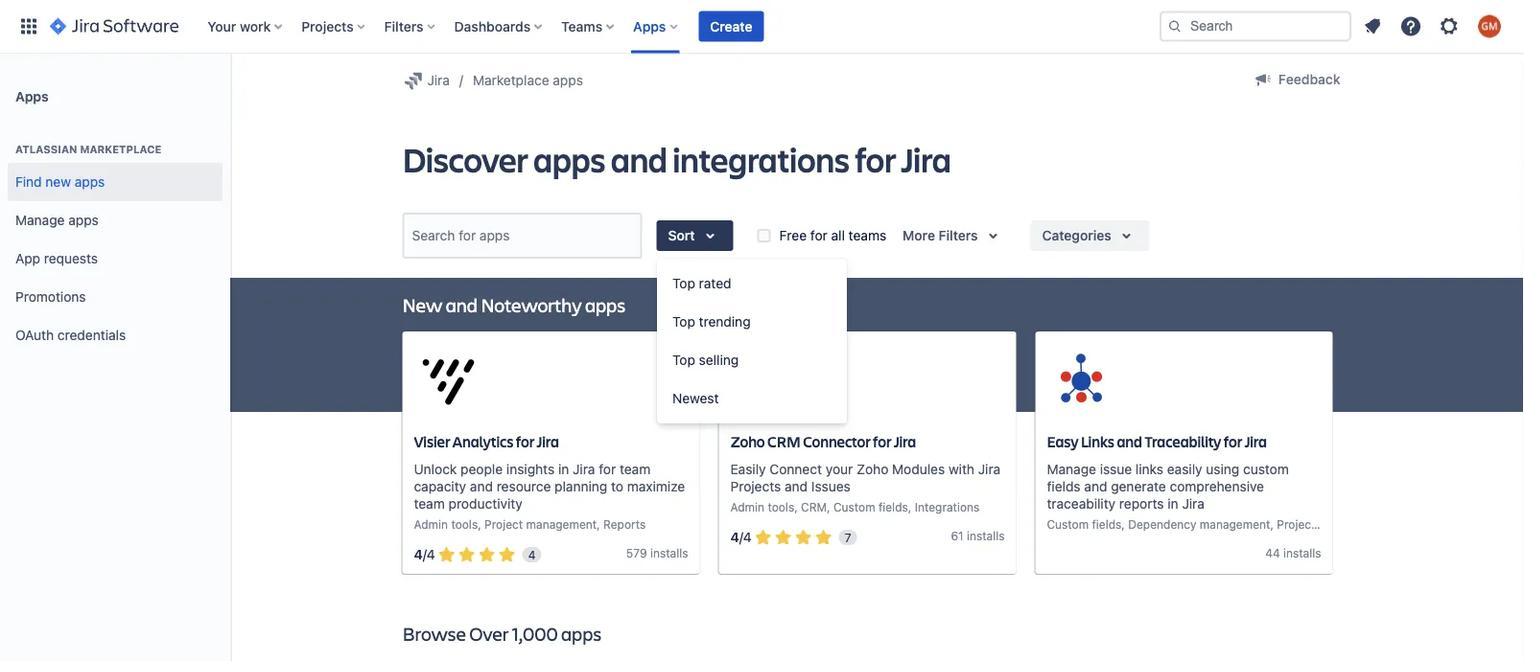 Task type: describe. For each thing, give the bounding box(es) containing it.
install for zoho crm connector for jira
[[967, 530, 999, 543]]

and inside easily connect your zoho modules with jira projects and issues admin tools , crm , custom fields , integrations
[[785, 479, 808, 495]]

sort
[[668, 228, 695, 244]]

search image
[[1168, 19, 1183, 34]]

links
[[1136, 462, 1164, 478]]

custom inside manage issue links easily using custom fields and generate comprehensive traceability reports in jira custom fields , dependency management , project management
[[1047, 518, 1089, 532]]

new
[[402, 292, 443, 318]]

management inside unlock people insights in jira for team capacity and resource planning to maximize team productivity admin tools , project management , reports
[[526, 518, 597, 532]]

projects inside projects "popup button"
[[301, 18, 354, 34]]

teams button
[[556, 11, 622, 42]]

reports
[[1119, 496, 1164, 512]]

manage for manage issue links easily using custom fields and generate comprehensive traceability reports in jira custom fields , dependency management , project management
[[1047, 462, 1097, 478]]

integrations
[[673, 136, 850, 182]]

oauth credentials link
[[8, 317, 223, 355]]

manage apps link
[[8, 201, 223, 240]]

new
[[45, 174, 71, 190]]

Search for apps field
[[406, 219, 638, 253]]

create button
[[699, 11, 764, 42]]

your work button
[[202, 11, 290, 42]]

apps down "marketplace apps" link
[[533, 136, 605, 182]]

app requests link
[[8, 240, 223, 278]]

categories
[[1042, 228, 1112, 244]]

generate
[[1111, 479, 1166, 495]]

zoho crm connector for jira
[[731, 432, 916, 452]]

2 management from the left
[[1200, 518, 1271, 532]]

links
[[1081, 432, 1115, 452]]

crm inside easily connect your zoho modules with jira projects and issues admin tools , crm , custom fields , integrations
[[801, 501, 827, 515]]

2 horizontal spatial fields
[[1092, 518, 1122, 532]]

top selling button
[[657, 342, 847, 380]]

oauth credentials
[[15, 328, 126, 344]]

apps button
[[628, 11, 685, 42]]

, down the reports
[[1122, 518, 1125, 532]]

maximize
[[627, 479, 685, 495]]

easily connect your zoho modules with jira projects and issues admin tools , crm , custom fields , integrations
[[731, 462, 1001, 515]]

browse over 1,000 apps
[[402, 621, 602, 646]]

easily
[[1167, 462, 1203, 478]]

top rated
[[672, 276, 732, 292]]

top rated button
[[657, 265, 847, 303]]

579 install s
[[626, 547, 688, 561]]

productivity
[[449, 496, 523, 512]]

apps inside "marketplace apps" link
[[553, 72, 583, 88]]

marketplace apps link
[[473, 69, 583, 92]]

atlassian marketplace
[[15, 143, 162, 156]]

over
[[469, 621, 509, 646]]

1 vertical spatial apps
[[15, 88, 49, 104]]

browse
[[402, 621, 466, 646]]

in inside unlock people insights in jira for team capacity and resource planning to maximize team productivity admin tools , project management , reports
[[558, 462, 569, 478]]

newest
[[672, 391, 719, 407]]

requests
[[44, 251, 98, 267]]

app requests
[[15, 251, 98, 267]]

credentials
[[58, 328, 126, 344]]

admin inside easily connect your zoho modules with jira projects and issues admin tools , crm , custom fields , integrations
[[731, 501, 765, 515]]

selling
[[699, 353, 739, 368]]

0 vertical spatial zoho
[[731, 432, 765, 452]]

free
[[780, 228, 807, 243]]

61
[[951, 530, 964, 543]]

resource
[[497, 479, 551, 495]]

1 vertical spatial filters
[[939, 228, 978, 244]]

issue
[[1100, 462, 1132, 478]]

579
[[626, 547, 647, 561]]

banner containing your work
[[0, 0, 1524, 54]]

marketplace inside group
[[80, 143, 162, 156]]

your
[[207, 18, 236, 34]]

and inside unlock people insights in jira for team capacity and resource planning to maximize team productivity admin tools , project management , reports
[[470, 479, 493, 495]]

to
[[611, 479, 624, 495]]

help image
[[1400, 15, 1423, 38]]

2 horizontal spatial install
[[1284, 547, 1315, 561]]

oauth
[[15, 328, 54, 344]]

unlock people insights in jira for team capacity and resource planning to maximize team productivity admin tools , project management , reports
[[414, 462, 685, 532]]

top trending
[[672, 314, 751, 330]]

comprehensive
[[1170, 479, 1264, 495]]

for up using
[[1224, 432, 1242, 452]]

project inside unlock people insights in jira for team capacity and resource planning to maximize team productivity admin tools , project management , reports
[[485, 518, 523, 532]]

trending
[[699, 314, 751, 330]]

group containing top rated
[[657, 259, 847, 424]]

find new apps
[[15, 174, 105, 190]]

traceability
[[1145, 432, 1222, 452]]

for right connector
[[873, 432, 892, 452]]

top selling
[[672, 353, 739, 368]]

people
[[461, 462, 503, 478]]

atlassian marketplace group
[[8, 123, 223, 361]]

connector
[[803, 432, 871, 452]]

visier analytics for jira
[[414, 432, 559, 452]]

top for top rated
[[672, 276, 695, 292]]

sidebar navigation image
[[209, 77, 251, 115]]

unlock
[[414, 462, 457, 478]]

apps inside dropdown button
[[633, 18, 666, 34]]

promotions link
[[8, 278, 223, 317]]

traceability
[[1047, 496, 1116, 512]]

more
[[903, 228, 935, 244]]

1 horizontal spatial team
[[620, 462, 651, 478]]

fields inside easily connect your zoho modules with jira projects and issues admin tools , crm , custom fields , integrations
[[879, 501, 908, 515]]

analytics
[[453, 432, 514, 452]]

settings image
[[1438, 15, 1461, 38]]

visier analytics for jira image
[[414, 347, 483, 416]]



Task type: vqa. For each thing, say whether or not it's contained in the screenshot.
right project
yes



Task type: locate. For each thing, give the bounding box(es) containing it.
1 vertical spatial projects
[[731, 479, 781, 495]]

manage apps
[[15, 213, 99, 228]]

promotions
[[15, 289, 86, 305]]

team up to
[[620, 462, 651, 478]]

0 vertical spatial admin
[[731, 501, 765, 515]]

0 vertical spatial crm
[[768, 432, 801, 452]]

manage inside 'link'
[[15, 213, 65, 228]]

0 vertical spatial apps
[[633, 18, 666, 34]]

zoho up easily
[[731, 432, 765, 452]]

7
[[845, 532, 851, 545]]

install for visier analytics for jira
[[650, 547, 682, 561]]

your profile and settings image
[[1478, 15, 1501, 38]]

0 horizontal spatial tools
[[451, 518, 478, 532]]

0 horizontal spatial crm
[[768, 432, 801, 452]]

management down comprehensive
[[1200, 518, 1271, 532]]

marketplace apps
[[473, 72, 583, 88]]

tools inside easily connect your zoho modules with jira projects and issues admin tools , crm , custom fields , integrations
[[768, 501, 794, 515]]

4 / 4 for visier
[[414, 547, 435, 563]]

2 horizontal spatial s
[[1315, 547, 1321, 561]]

1 horizontal spatial manage
[[1047, 462, 1097, 478]]

easy links and traceability for jira
[[1047, 432, 1267, 452]]

for inside unlock people insights in jira for team capacity and resource planning to maximize team productivity admin tools , project management , reports
[[599, 462, 616, 478]]

custom down traceability
[[1047, 518, 1089, 532]]

61 install s
[[951, 530, 1005, 543]]

top left 'rated'
[[672, 276, 695, 292]]

easy
[[1047, 432, 1079, 452]]

tools
[[768, 501, 794, 515], [451, 518, 478, 532]]

/
[[739, 530, 743, 546], [423, 547, 427, 563]]

custom
[[834, 501, 875, 515], [1047, 518, 1089, 532]]

apps up atlassian
[[15, 88, 49, 104]]

jira up custom at the bottom of the page
[[1245, 432, 1267, 452]]

visier
[[414, 432, 450, 452]]

, down productivity
[[478, 518, 481, 532]]

0 horizontal spatial in
[[558, 462, 569, 478]]

jira inside easily connect your zoho modules with jira projects and issues admin tools , crm , custom fields , integrations
[[978, 462, 1001, 478]]

work
[[240, 18, 271, 34]]

s right 61
[[999, 530, 1005, 543]]

install right 61
[[967, 530, 999, 543]]

primary element
[[12, 0, 1160, 53]]

jira right with
[[978, 462, 1001, 478]]

apps right new
[[75, 174, 105, 190]]

jira up the 'more'
[[901, 136, 951, 182]]

0 vertical spatial 4 / 4
[[731, 530, 752, 546]]

s for visier analytics for jira
[[682, 547, 688, 561]]

jira inside unlock people insights in jira for team capacity and resource planning to maximize team productivity admin tools , project management , reports
[[573, 462, 595, 478]]

1,000
[[512, 621, 558, 646]]

1 vertical spatial fields
[[879, 501, 908, 515]]

manage down 'find'
[[15, 213, 65, 228]]

2 vertical spatial top
[[672, 353, 695, 368]]

1 horizontal spatial filters
[[939, 228, 978, 244]]

projects inside easily connect your zoho modules with jira projects and issues admin tools , crm , custom fields , integrations
[[731, 479, 781, 495]]

1 horizontal spatial 4 / 4
[[731, 530, 752, 546]]

top trending button
[[657, 303, 847, 342]]

1 horizontal spatial projects
[[731, 479, 781, 495]]

feedback
[[1279, 71, 1341, 87]]

admin down easily
[[731, 501, 765, 515]]

crm
[[768, 432, 801, 452], [801, 501, 827, 515]]

4 / 4 down easily
[[731, 530, 752, 546]]

custom
[[1243, 462, 1289, 478]]

0 horizontal spatial team
[[414, 496, 445, 512]]

team
[[620, 462, 651, 478], [414, 496, 445, 512]]

jira software image
[[50, 15, 179, 38], [50, 15, 179, 38]]

jira up insights
[[537, 432, 559, 452]]

admin
[[731, 501, 765, 515], [414, 518, 448, 532]]

0 horizontal spatial management
[[526, 518, 597, 532]]

1 horizontal spatial in
[[1168, 496, 1179, 512]]

3 management from the left
[[1319, 518, 1389, 532]]

0 horizontal spatial custom
[[834, 501, 875, 515]]

marketplace down dashboards "popup button"
[[473, 72, 549, 88]]

1 horizontal spatial management
[[1200, 518, 1271, 532]]

find new apps link
[[8, 163, 223, 201]]

apps right the noteworthy
[[585, 292, 626, 318]]

zoho inside easily connect your zoho modules with jira projects and issues admin tools , crm , custom fields , integrations
[[857, 462, 889, 478]]

issues
[[812, 479, 851, 495]]

0 horizontal spatial admin
[[414, 518, 448, 532]]

1 horizontal spatial crm
[[801, 501, 827, 515]]

with
[[949, 462, 975, 478]]

0 horizontal spatial filters
[[384, 18, 424, 34]]

1 vertical spatial team
[[414, 496, 445, 512]]

project down productivity
[[485, 518, 523, 532]]

capacity
[[414, 479, 466, 495]]

0 horizontal spatial 4 / 4
[[414, 547, 435, 563]]

1 horizontal spatial apps
[[633, 18, 666, 34]]

banner
[[0, 0, 1524, 54]]

1 vertical spatial manage
[[1047, 462, 1097, 478]]

1 management from the left
[[526, 518, 597, 532]]

top left trending
[[672, 314, 695, 330]]

apps up the 'requests'
[[68, 213, 99, 228]]

project up the 44 install s
[[1277, 518, 1316, 532]]

apps inside find new apps link
[[75, 174, 105, 190]]

projects button
[[296, 11, 373, 42]]

projects
[[301, 18, 354, 34], [731, 479, 781, 495]]

jira link
[[402, 69, 450, 92]]

fields
[[1047, 479, 1081, 495], [879, 501, 908, 515], [1092, 518, 1122, 532]]

/ for visier analytics for jira
[[423, 547, 427, 563]]

jira up planning
[[573, 462, 595, 478]]

apps
[[553, 72, 583, 88], [533, 136, 605, 182], [75, 174, 105, 190], [68, 213, 99, 228], [585, 292, 626, 318], [561, 621, 602, 646]]

1 horizontal spatial install
[[967, 530, 999, 543]]

0 vertical spatial custom
[[834, 501, 875, 515]]

install right 579
[[650, 547, 682, 561]]

free for all teams
[[780, 228, 887, 243]]

top for top trending
[[672, 314, 695, 330]]

management down planning
[[526, 518, 597, 532]]

admin inside unlock people insights in jira for team capacity and resource planning to maximize team productivity admin tools , project management , reports
[[414, 518, 448, 532]]

/ for zoho crm connector for jira
[[739, 530, 743, 546]]

reports
[[603, 518, 646, 532]]

1 vertical spatial admin
[[414, 518, 448, 532]]

projects down easily
[[731, 479, 781, 495]]

in up dependency
[[1168, 496, 1179, 512]]

0 horizontal spatial /
[[423, 547, 427, 563]]

4 / 4
[[731, 530, 752, 546], [414, 547, 435, 563]]

newest button
[[657, 380, 847, 418]]

0 vertical spatial marketplace
[[473, 72, 549, 88]]

your
[[826, 462, 853, 478]]

install right '44'
[[1284, 547, 1315, 561]]

manage down easy
[[1047, 462, 1097, 478]]

integrations
[[915, 501, 980, 515]]

1 vertical spatial marketplace
[[80, 143, 162, 156]]

easy links and traceability for jira image
[[1047, 347, 1116, 416]]

0 vertical spatial projects
[[301, 18, 354, 34]]

1 vertical spatial zoho
[[857, 462, 889, 478]]

all
[[831, 228, 845, 243]]

appswitcher icon image
[[17, 15, 40, 38]]

feedback button
[[1240, 64, 1352, 95]]

for up to
[[599, 462, 616, 478]]

jira inside manage issue links easily using custom fields and generate comprehensive traceability reports in jira custom fields , dependency management , project management
[[1182, 496, 1205, 512]]

, down the connect
[[794, 501, 798, 515]]

crm up the connect
[[768, 432, 801, 452]]

tools down productivity
[[451, 518, 478, 532]]

1 vertical spatial /
[[423, 547, 427, 563]]

4 / 4 for zoho
[[731, 530, 752, 546]]

marketplace up find new apps link
[[80, 143, 162, 156]]

2 vertical spatial fields
[[1092, 518, 1122, 532]]

planning
[[555, 479, 608, 495]]

2 project from the left
[[1277, 518, 1316, 532]]

4 / 4 down capacity in the left of the page
[[414, 547, 435, 563]]

jira up modules
[[894, 432, 916, 452]]

manage inside manage issue links easily using custom fields and generate comprehensive traceability reports in jira custom fields , dependency management , project management
[[1047, 462, 1097, 478]]

1 project from the left
[[485, 518, 523, 532]]

notifications image
[[1361, 15, 1384, 38]]

discover
[[402, 136, 528, 182]]

1 horizontal spatial s
[[999, 530, 1005, 543]]

1 horizontal spatial project
[[1277, 518, 1316, 532]]

1 vertical spatial top
[[672, 314, 695, 330]]

, up '44'
[[1271, 518, 1274, 532]]

top left selling
[[672, 353, 695, 368]]

your work
[[207, 18, 271, 34]]

filters
[[384, 18, 424, 34], [939, 228, 978, 244]]

fields up traceability
[[1047, 479, 1081, 495]]

1 vertical spatial tools
[[451, 518, 478, 532]]

, left the integrations
[[908, 501, 912, 515]]

app
[[15, 251, 40, 267]]

0 vertical spatial /
[[739, 530, 743, 546]]

in up planning
[[558, 462, 569, 478]]

and inside manage issue links easily using custom fields and generate comprehensive traceability reports in jira custom fields , dependency management , project management
[[1084, 479, 1107, 495]]

apps down teams
[[553, 72, 583, 88]]

1 horizontal spatial fields
[[1047, 479, 1081, 495]]

team down capacity in the left of the page
[[414, 496, 445, 512]]

/ down easily
[[739, 530, 743, 546]]

0 vertical spatial fields
[[1047, 479, 1081, 495]]

3 top from the top
[[672, 353, 695, 368]]

1 horizontal spatial zoho
[[857, 462, 889, 478]]

manage for manage apps
[[15, 213, 65, 228]]

atlassian
[[15, 143, 77, 156]]

s right '44'
[[1315, 547, 1321, 561]]

0 horizontal spatial apps
[[15, 88, 49, 104]]

0 horizontal spatial fields
[[879, 501, 908, 515]]

0 horizontal spatial manage
[[15, 213, 65, 228]]

new and noteworthy apps
[[402, 292, 626, 318]]

1 vertical spatial custom
[[1047, 518, 1089, 532]]

0 horizontal spatial marketplace
[[80, 143, 162, 156]]

find
[[15, 174, 42, 190]]

custom inside easily connect your zoho modules with jira projects and issues admin tools , crm , custom fields , integrations
[[834, 501, 875, 515]]

1 vertical spatial crm
[[801, 501, 827, 515]]

for up teams
[[855, 136, 896, 182]]

, down the issues
[[827, 501, 830, 515]]

1 horizontal spatial custom
[[1047, 518, 1089, 532]]

top inside button
[[672, 276, 695, 292]]

s right 579
[[682, 547, 688, 561]]

project inside manage issue links easily using custom fields and generate comprehensive traceability reports in jira custom fields , dependency management , project management
[[1277, 518, 1316, 532]]

filters up jira link at the left of page
[[384, 18, 424, 34]]

apps right 1,000
[[561, 621, 602, 646]]

for left the all
[[811, 228, 828, 243]]

0 horizontal spatial project
[[485, 518, 523, 532]]

apps inside manage apps 'link'
[[68, 213, 99, 228]]

0 vertical spatial filters
[[384, 18, 424, 34]]

in inside manage issue links easily using custom fields and generate comprehensive traceability reports in jira custom fields , dependency management , project management
[[1168, 496, 1179, 512]]

0 vertical spatial in
[[558, 462, 569, 478]]

apps
[[633, 18, 666, 34], [15, 88, 49, 104]]

0 vertical spatial tools
[[768, 501, 794, 515]]

easily
[[731, 462, 766, 478]]

for up insights
[[516, 432, 534, 452]]

1 vertical spatial 4 / 4
[[414, 547, 435, 563]]

management
[[526, 518, 597, 532], [1200, 518, 1271, 532], [1319, 518, 1389, 532]]

group
[[657, 259, 847, 424]]

custom up 7
[[834, 501, 875, 515]]

connect
[[770, 462, 822, 478]]

create
[[710, 18, 753, 34]]

dashboards
[[454, 18, 531, 34]]

discover apps and integrations for jira
[[402, 136, 951, 182]]

0 horizontal spatial zoho
[[731, 432, 765, 452]]

0 horizontal spatial s
[[682, 547, 688, 561]]

management up the 44 install s
[[1319, 518, 1389, 532]]

2 top from the top
[[672, 314, 695, 330]]

0 vertical spatial team
[[620, 462, 651, 478]]

1 top from the top
[[672, 276, 695, 292]]

0 horizontal spatial projects
[[301, 18, 354, 34]]

1 horizontal spatial marketplace
[[473, 72, 549, 88]]

0 horizontal spatial install
[[650, 547, 682, 561]]

top for top selling
[[672, 353, 695, 368]]

jira down filters popup button
[[427, 72, 450, 88]]

1 vertical spatial in
[[1168, 496, 1179, 512]]

fields down modules
[[879, 501, 908, 515]]

manage
[[15, 213, 65, 228], [1047, 462, 1097, 478]]

0 vertical spatial manage
[[15, 213, 65, 228]]

jira
[[427, 72, 450, 88], [901, 136, 951, 182], [537, 432, 559, 452], [894, 432, 916, 452], [1245, 432, 1267, 452], [573, 462, 595, 478], [978, 462, 1001, 478], [1182, 496, 1205, 512]]

tools down the connect
[[768, 501, 794, 515]]

44
[[1266, 547, 1280, 561]]

zoho right your
[[857, 462, 889, 478]]

1 horizontal spatial admin
[[731, 501, 765, 515]]

insights
[[506, 462, 555, 478]]

2 horizontal spatial management
[[1319, 518, 1389, 532]]

s for zoho crm connector for jira
[[999, 530, 1005, 543]]

zoho
[[731, 432, 765, 452], [857, 462, 889, 478]]

context icon image
[[402, 69, 425, 92], [402, 69, 425, 92]]

teams
[[561, 18, 603, 34]]

modules
[[892, 462, 945, 478]]

1 horizontal spatial /
[[739, 530, 743, 546]]

fields down traceability
[[1092, 518, 1122, 532]]

filters inside popup button
[[384, 18, 424, 34]]

rated
[[699, 276, 732, 292]]

dashboards button
[[449, 11, 550, 42]]

zoho crm connector for jira image
[[731, 347, 800, 416]]

44 install s
[[1266, 547, 1321, 561]]

, left reports
[[597, 518, 600, 532]]

jira down comprehensive
[[1182, 496, 1205, 512]]

0 vertical spatial top
[[672, 276, 695, 292]]

more filters
[[903, 228, 978, 244]]

in
[[558, 462, 569, 478], [1168, 496, 1179, 512]]

teams
[[849, 228, 887, 243]]

1 horizontal spatial tools
[[768, 501, 794, 515]]

4
[[731, 530, 739, 546], [743, 530, 752, 546], [414, 547, 423, 563], [427, 547, 435, 563], [528, 549, 536, 562]]

project
[[485, 518, 523, 532], [1277, 518, 1316, 532]]

dependency
[[1128, 518, 1197, 532]]

using
[[1206, 462, 1240, 478]]

filters right the 'more'
[[939, 228, 978, 244]]

tools inside unlock people insights in jira for team capacity and resource planning to maximize team productivity admin tools , project management , reports
[[451, 518, 478, 532]]

apps right teams popup button
[[633, 18, 666, 34]]

Search field
[[1160, 11, 1352, 42]]

admin down capacity in the left of the page
[[414, 518, 448, 532]]

projects right work on the top left of page
[[301, 18, 354, 34]]

crm down the issues
[[801, 501, 827, 515]]

/ down capacity in the left of the page
[[423, 547, 427, 563]]



